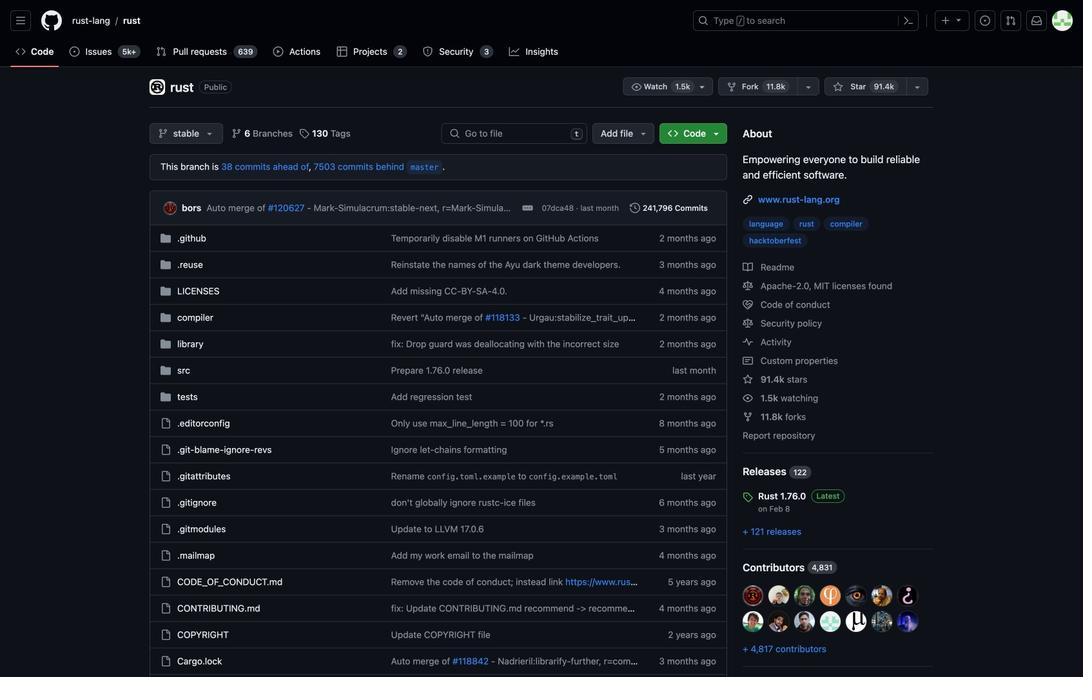 Task type: describe. For each thing, give the bounding box(es) containing it.
@oli obk image
[[898, 586, 919, 607]]

@brson image
[[872, 586, 893, 607]]

tag image
[[743, 492, 754, 503]]

1 directory image from the top
[[161, 233, 171, 244]]

tag image
[[299, 128, 310, 139]]

@guillaumegomez image
[[847, 586, 867, 607]]

commits by bors tooltip
[[182, 201, 202, 215]]

notifications image
[[1032, 15, 1043, 26]]

law image
[[743, 281, 754, 291]]

issue opened image
[[981, 15, 991, 26]]

add this repository to a list image
[[913, 82, 923, 92]]

0 horizontal spatial repo forked image
[[727, 82, 737, 92]]

0 vertical spatial triangle down image
[[954, 15, 965, 25]]

2 git branch image from the left
[[232, 128, 242, 139]]

book image
[[743, 262, 754, 273]]

homepage image
[[41, 10, 62, 31]]

issue opened image
[[69, 46, 80, 57]]

1 git branch image from the left
[[158, 128, 168, 139]]

table image
[[337, 46, 347, 57]]

@alexcrichton image
[[743, 612, 764, 632]]

1 vertical spatial repo forked image
[[743, 412, 754, 422]]

@nikomatsakis image
[[795, 612, 816, 632]]

1 horizontal spatial code image
[[669, 128, 679, 139]]

0 horizontal spatial code image
[[15, 46, 26, 57]]

@matklad image
[[769, 586, 790, 607]]

Go to file text field
[[465, 124, 566, 143]]

graph image
[[509, 46, 520, 57]]

91392 users starred this repository element
[[870, 80, 899, 93]]

4 directory image from the top
[[161, 339, 171, 349]]



Task type: vqa. For each thing, say whether or not it's contained in the screenshot.
The Issue Closed icon
no



Task type: locate. For each thing, give the bounding box(es) containing it.
1 vertical spatial code image
[[669, 128, 679, 139]]

0 vertical spatial code image
[[15, 46, 26, 57]]

git pull request image for issue opened icon
[[156, 46, 167, 57]]

0 horizontal spatial eye image
[[632, 82, 642, 92]]

directory image
[[161, 233, 171, 244], [161, 260, 171, 270], [161, 313, 171, 323], [161, 339, 171, 349], [161, 366, 171, 376], [161, 392, 171, 402]]

0 horizontal spatial star image
[[743, 375, 754, 385]]

1 horizontal spatial repo forked image
[[743, 412, 754, 422]]

git pull request image
[[1007, 15, 1017, 26], [156, 46, 167, 57]]

search image
[[450, 128, 460, 139]]

shield image
[[423, 46, 433, 57]]

star image down the note icon
[[743, 375, 754, 385]]

@matthiaskrgr image
[[795, 586, 816, 607]]

0 vertical spatial repo forked image
[[727, 82, 737, 92]]

directory image
[[161, 286, 171, 296]]

open commit details image
[[523, 203, 533, 213]]

@dylan dpc image
[[872, 612, 893, 632]]

0 vertical spatial git pull request image
[[1007, 15, 1017, 26]]

git pull request image up owner avatar
[[156, 46, 167, 57]]

0 horizontal spatial git branch image
[[158, 128, 168, 139]]

1 horizontal spatial star image
[[834, 82, 844, 92]]

star image
[[834, 82, 844, 92], [743, 375, 754, 385]]

@manishearth image
[[847, 612, 867, 632]]

list
[[67, 10, 686, 31]]

triangle down image
[[954, 15, 965, 25], [712, 128, 722, 139]]

link image
[[743, 195, 754, 205]]

@ralfjung image
[[821, 586, 841, 607]]

@centril image
[[769, 612, 790, 632]]

history image
[[630, 203, 641, 213]]

@veykril image
[[898, 612, 919, 632]]

1 horizontal spatial triangle down image
[[639, 128, 649, 139]]

2 triangle down image from the left
[[639, 128, 649, 139]]

note image
[[743, 356, 754, 366]]

repo forked image
[[727, 82, 737, 92], [743, 412, 754, 422]]

play image
[[273, 46, 284, 57]]

2 directory image from the top
[[161, 260, 171, 270]]

git pull request image left notifications icon
[[1007, 15, 1017, 26]]

1 horizontal spatial eye image
[[743, 393, 754, 404]]

5 directory image from the top
[[161, 366, 171, 376]]

see your forks of this repository image
[[804, 82, 814, 92]]

0 horizontal spatial git pull request image
[[156, 46, 167, 57]]

law image
[[743, 318, 754, 329]]

0 horizontal spatial triangle down image
[[205, 128, 215, 139]]

owner avatar image
[[150, 79, 165, 95]]

3 directory image from the top
[[161, 313, 171, 323]]

code image
[[15, 46, 26, 57], [669, 128, 679, 139]]

1 vertical spatial git pull request image
[[156, 46, 167, 57]]

0 vertical spatial star image
[[834, 82, 844, 92]]

1 horizontal spatial git pull request image
[[1007, 15, 1017, 26]]

6 directory image from the top
[[161, 392, 171, 402]]

pulse image
[[743, 337, 754, 347]]

code of conduct image
[[743, 300, 754, 310]]

git branch image
[[158, 128, 168, 139], [232, 128, 242, 139]]

star image right see your forks of this repository image
[[834, 82, 844, 92]]

1 horizontal spatial git branch image
[[232, 128, 242, 139]]

git pull request image for issue opened image at the right top
[[1007, 15, 1017, 26]]

1 vertical spatial star image
[[743, 375, 754, 385]]

1 vertical spatial eye image
[[743, 393, 754, 404]]

0 horizontal spatial triangle down image
[[712, 128, 722, 139]]

1 horizontal spatial triangle down image
[[954, 15, 965, 25]]

@bors image
[[743, 586, 764, 607]]

1 vertical spatial triangle down image
[[712, 128, 722, 139]]

triangle down image
[[205, 128, 215, 139], [639, 128, 649, 139]]

command palette image
[[904, 15, 914, 26]]

bors image
[[164, 202, 177, 215]]

1 triangle down image from the left
[[205, 128, 215, 139]]

plus image
[[941, 15, 952, 26]]

0 vertical spatial eye image
[[632, 82, 642, 92]]

@bjorn3 image
[[821, 612, 841, 632]]

eye image
[[632, 82, 642, 92], [743, 393, 754, 404]]



